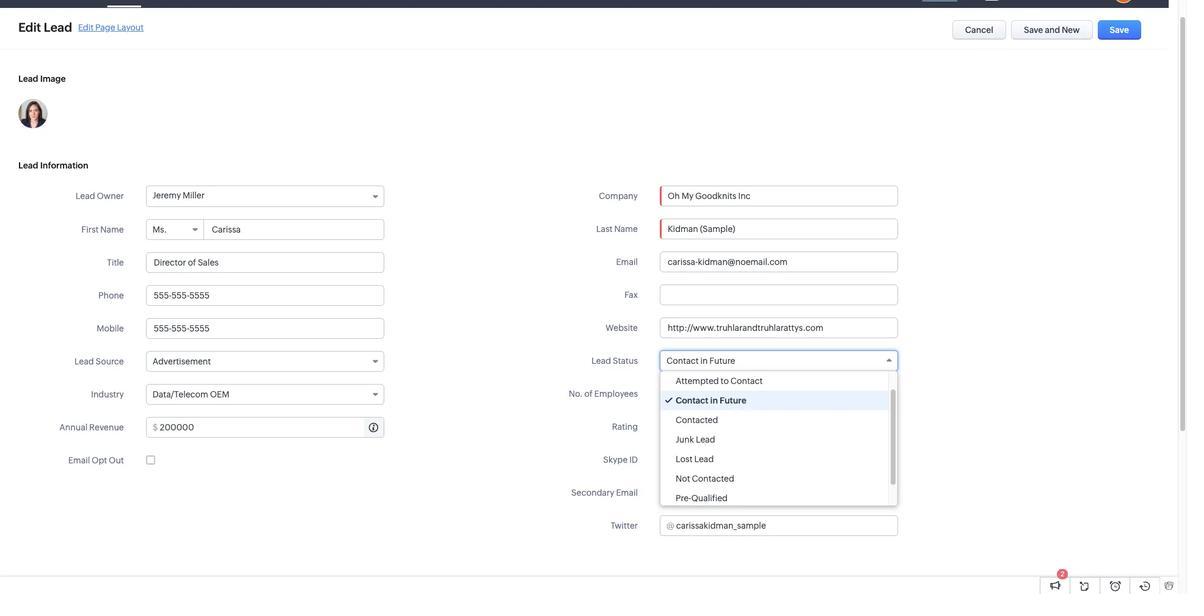 Task type: describe. For each thing, give the bounding box(es) containing it.
jeremy
[[153, 191, 181, 200]]

lead inside junk lead "option"
[[696, 435, 715, 445]]

edit inside edit lead edit page layout
[[78, 22, 94, 32]]

ms.
[[153, 225, 167, 235]]

annual revenue
[[59, 423, 124, 433]]

industry
[[91, 390, 124, 400]]

employees
[[594, 389, 638, 399]]

Advertisement field
[[146, 351, 384, 372]]

save for save and new
[[1024, 25, 1043, 35]]

lead source
[[74, 357, 124, 367]]

setup element
[[1082, 0, 1106, 8]]

contact in future inside contact in future field
[[667, 356, 735, 366]]

save button
[[1098, 20, 1141, 40]]

revenue
[[89, 423, 124, 433]]

oem
[[210, 390, 229, 400]]

page
[[95, 22, 115, 32]]

contact in future inside contact in future option
[[676, 396, 746, 406]]

last name
[[596, 224, 638, 234]]

fax
[[625, 290, 638, 300]]

status
[[613, 356, 638, 366]]

image
[[40, 74, 66, 84]]

skype
[[603, 455, 628, 465]]

lost
[[676, 455, 693, 464]]

of
[[584, 389, 593, 399]]

junk lead option
[[660, 430, 888, 450]]

new
[[1062, 25, 1080, 35]]

cancel
[[965, 25, 993, 35]]

Ms. field
[[146, 220, 204, 240]]

contact in future option
[[660, 391, 888, 411]]

in inside field
[[700, 356, 708, 366]]

list box containing attempted to contact
[[660, 371, 898, 508]]

skype id
[[603, 455, 638, 465]]

junk
[[676, 435, 694, 445]]

id
[[629, 455, 638, 465]]

future inside option
[[720, 396, 746, 406]]

1 vertical spatial contacted
[[692, 474, 734, 484]]

lost lead option
[[660, 450, 888, 469]]

qualified
[[691, 494, 728, 503]]

to
[[721, 376, 729, 386]]

save for save
[[1110, 25, 1129, 35]]

secondary
[[571, 488, 614, 498]]

pre-qualified
[[676, 494, 728, 503]]

future inside field
[[710, 356, 735, 366]]

save and new button
[[1011, 20, 1093, 40]]

not contacted
[[676, 474, 734, 484]]

profile image
[[1106, 0, 1141, 8]]

owner
[[97, 191, 124, 201]]

annual
[[59, 423, 88, 433]]

company
[[599, 191, 638, 201]]

2
[[1061, 571, 1064, 578]]



Task type: vqa. For each thing, say whether or not it's contained in the screenshot.
Calendar icon
no



Task type: locate. For each thing, give the bounding box(es) containing it.
data/telecom oem
[[153, 390, 229, 400]]

layout
[[117, 22, 144, 32]]

in down attempted to contact
[[710, 396, 718, 406]]

contact down "attempted"
[[676, 396, 708, 406]]

contact in future down attempted to contact
[[676, 396, 746, 406]]

email for email
[[616, 257, 638, 267]]

1 horizontal spatial edit
[[78, 22, 94, 32]]

contact right to
[[731, 376, 763, 386]]

image image
[[18, 99, 48, 128]]

1 vertical spatial contact
[[731, 376, 763, 386]]

title
[[107, 258, 124, 268]]

Contact in Future field
[[660, 351, 898, 371]]

first name
[[81, 225, 124, 235]]

Data/Telecom OEM field
[[146, 384, 384, 405]]

contact in future
[[667, 356, 735, 366], [676, 396, 746, 406]]

out
[[109, 456, 124, 466]]

email for email opt out
[[68, 456, 90, 466]]

lead
[[44, 20, 72, 34], [18, 74, 38, 84], [18, 161, 38, 170], [76, 191, 95, 201], [592, 356, 611, 366], [74, 357, 94, 367], [696, 435, 715, 445], [694, 455, 714, 464]]

name for first name
[[100, 225, 124, 235]]

first
[[81, 225, 99, 235]]

email up twitter
[[616, 488, 638, 498]]

1 vertical spatial future
[[720, 396, 746, 406]]

marketplace element
[[1057, 0, 1082, 8]]

0 vertical spatial contacted
[[676, 415, 718, 425]]

1 horizontal spatial name
[[614, 224, 638, 234]]

2 vertical spatial contact
[[676, 396, 708, 406]]

lead left the information
[[18, 161, 38, 170]]

contacted up junk lead
[[676, 415, 718, 425]]

@
[[667, 521, 674, 531]]

junk lead
[[676, 435, 715, 445]]

no.
[[569, 389, 583, 399]]

contacted up "qualified"
[[692, 474, 734, 484]]

contact inside field
[[667, 356, 699, 366]]

lead image
[[18, 74, 66, 84]]

edit
[[18, 20, 41, 34], [78, 22, 94, 32]]

lead up the not contacted
[[694, 455, 714, 464]]

information
[[40, 161, 88, 170]]

1 vertical spatial email
[[68, 456, 90, 466]]

None text field
[[660, 186, 898, 206], [205, 220, 384, 240], [660, 252, 898, 272], [146, 252, 384, 273], [146, 285, 384, 306], [660, 318, 898, 338], [146, 318, 384, 339], [660, 384, 898, 404], [160, 418, 384, 437], [660, 483, 898, 503], [660, 186, 898, 206], [205, 220, 384, 240], [660, 252, 898, 272], [146, 252, 384, 273], [146, 285, 384, 306], [660, 318, 898, 338], [146, 318, 384, 339], [660, 384, 898, 404], [160, 418, 384, 437], [660, 483, 898, 503]]

name
[[614, 224, 638, 234], [100, 225, 124, 235]]

0 vertical spatial contact
[[667, 356, 699, 366]]

search element
[[1007, 0, 1032, 8]]

0 vertical spatial contact in future
[[667, 356, 735, 366]]

0 horizontal spatial edit
[[18, 20, 41, 34]]

contacted option
[[660, 411, 888, 430]]

pre-qualified option
[[660, 489, 888, 508]]

lost lead
[[676, 455, 714, 464]]

lead left source
[[74, 357, 94, 367]]

no. of employees
[[569, 389, 638, 399]]

list box
[[660, 371, 898, 508]]

edit lead edit page layout
[[18, 20, 144, 34]]

in
[[700, 356, 708, 366], [710, 396, 718, 406]]

1 vertical spatial contact in future
[[676, 396, 746, 406]]

email up fax
[[616, 257, 638, 267]]

0 vertical spatial email
[[616, 257, 638, 267]]

future up to
[[710, 356, 735, 366]]

twitter
[[611, 521, 638, 531]]

0 vertical spatial future
[[710, 356, 735, 366]]

name right the last
[[614, 224, 638, 234]]

website
[[606, 323, 638, 333]]

mobile
[[97, 324, 124, 334]]

0 horizontal spatial save
[[1024, 25, 1043, 35]]

0 horizontal spatial name
[[100, 225, 124, 235]]

save inside button
[[1024, 25, 1043, 35]]

None field
[[660, 186, 898, 206]]

email left opt
[[68, 456, 90, 466]]

None text field
[[660, 219, 898, 240], [660, 285, 898, 305], [660, 450, 898, 470], [676, 516, 898, 536], [660, 219, 898, 240], [660, 285, 898, 305], [660, 450, 898, 470], [676, 516, 898, 536]]

save and new
[[1024, 25, 1080, 35]]

and
[[1045, 25, 1060, 35]]

data/telecom
[[153, 390, 208, 400]]

rating
[[612, 422, 638, 432]]

lead owner
[[76, 191, 124, 201]]

advertisement
[[153, 357, 211, 367]]

edit page layout link
[[78, 22, 144, 32]]

$
[[153, 423, 158, 433]]

future
[[710, 356, 735, 366], [720, 396, 746, 406]]

0 vertical spatial in
[[700, 356, 708, 366]]

name right first at left
[[100, 225, 124, 235]]

contact in future up "attempted"
[[667, 356, 735, 366]]

lead left owner
[[76, 191, 95, 201]]

save
[[1024, 25, 1043, 35], [1110, 25, 1129, 35]]

save left and
[[1024, 25, 1043, 35]]

pre-
[[676, 494, 691, 503]]

attempted to contact
[[676, 376, 763, 386]]

1 save from the left
[[1024, 25, 1043, 35]]

1 horizontal spatial in
[[710, 396, 718, 406]]

lead left page
[[44, 20, 72, 34]]

email
[[616, 257, 638, 267], [68, 456, 90, 466], [616, 488, 638, 498]]

0 horizontal spatial in
[[700, 356, 708, 366]]

phone
[[98, 291, 124, 301]]

edit left page
[[78, 22, 94, 32]]

miller
[[183, 191, 205, 200]]

1 horizontal spatial save
[[1110, 25, 1129, 35]]

edit up lead image at the left
[[18, 20, 41, 34]]

source
[[96, 357, 124, 367]]

last
[[596, 224, 613, 234]]

cancel button
[[952, 20, 1006, 40]]

contacted
[[676, 415, 718, 425], [692, 474, 734, 484]]

1 vertical spatial in
[[710, 396, 718, 406]]

in inside option
[[710, 396, 718, 406]]

lead left image
[[18, 74, 38, 84]]

attempted
[[676, 376, 719, 386]]

save inside button
[[1110, 25, 1129, 35]]

contact up "attempted"
[[667, 356, 699, 366]]

lead information
[[18, 161, 88, 170]]

lead left status
[[592, 356, 611, 366]]

opt
[[92, 456, 107, 466]]

jeremy miller
[[153, 191, 205, 200]]

not contacted option
[[660, 469, 888, 489]]

attempted to contact option
[[660, 371, 888, 391]]

2 vertical spatial email
[[616, 488, 638, 498]]

lead right 'junk'
[[696, 435, 715, 445]]

lead status
[[592, 356, 638, 366]]

not
[[676, 474, 690, 484]]

future down to
[[720, 396, 746, 406]]

name for last name
[[614, 224, 638, 234]]

email opt out
[[68, 456, 124, 466]]

secondary email
[[571, 488, 638, 498]]

save down profile image
[[1110, 25, 1129, 35]]

2 save from the left
[[1110, 25, 1129, 35]]

contact
[[667, 356, 699, 366], [731, 376, 763, 386], [676, 396, 708, 406]]

in up "attempted"
[[700, 356, 708, 366]]

create menu element
[[977, 0, 1007, 8]]

lead inside "lost lead" option
[[694, 455, 714, 464]]



